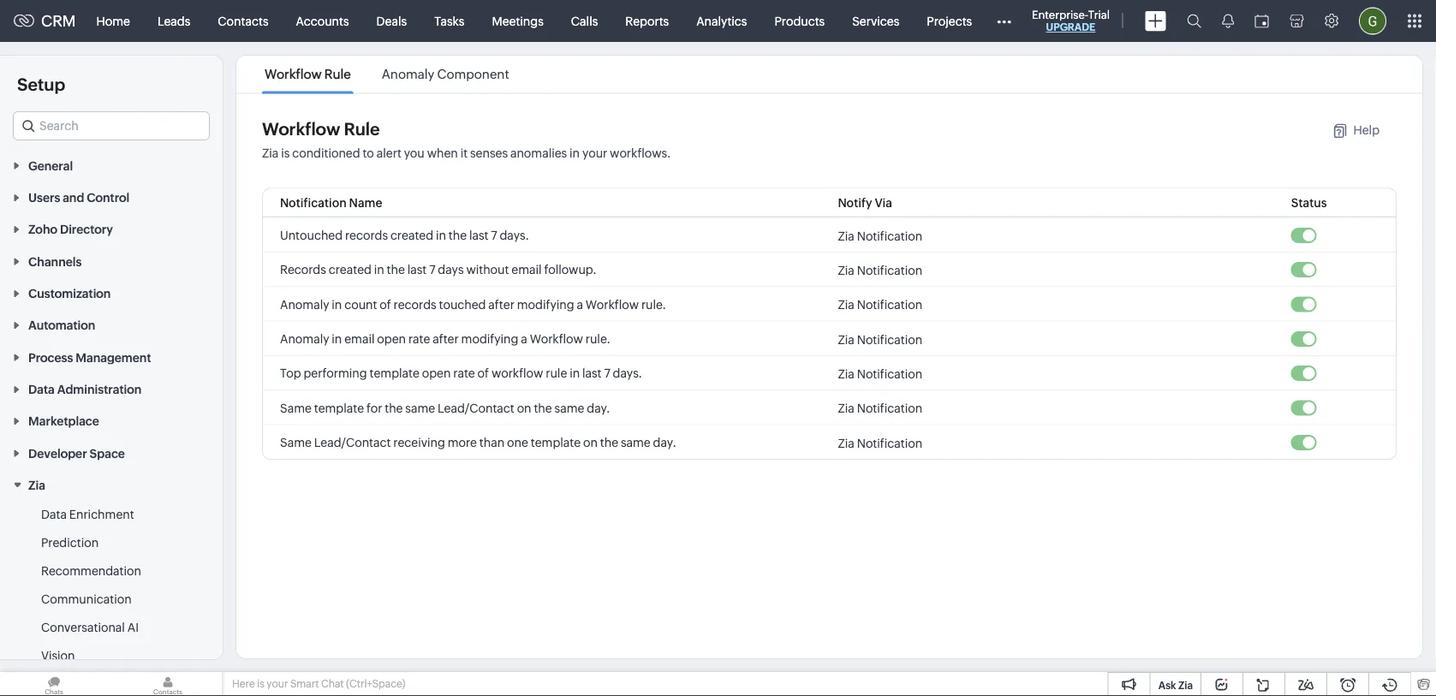 Task type: locate. For each thing, give the bounding box(es) containing it.
0 vertical spatial data
[[28, 383, 55, 396]]

recommendation
[[41, 564, 141, 578]]

1 vertical spatial of
[[478, 367, 489, 380]]

lead/contact up same lead/contact receiving more than one template on the same day.
[[438, 401, 515, 415]]

1 vertical spatial day.
[[653, 436, 676, 449]]

7 left the days
[[429, 263, 435, 277]]

data inside dropdown button
[[28, 383, 55, 396]]

1 horizontal spatial same
[[555, 401, 584, 415]]

zia for same template for the same lead/contact on the same day.
[[838, 402, 855, 415]]

1 horizontal spatial lead/contact
[[438, 401, 515, 415]]

0 horizontal spatial is
[[257, 678, 265, 690]]

tasks
[[434, 14, 465, 28]]

deals
[[377, 14, 407, 28]]

0 vertical spatial rule.
[[641, 297, 666, 311]]

top
[[280, 367, 301, 380]]

1 vertical spatial workflow rule
[[262, 119, 380, 139]]

email down 'count'
[[344, 332, 375, 346]]

workflow up the rule
[[530, 332, 583, 346]]

anomaly down 'records'
[[280, 297, 329, 311]]

7 right the rule
[[604, 367, 610, 380]]

0 vertical spatial email
[[512, 263, 542, 277]]

2 zia notification from the top
[[838, 264, 923, 277]]

0 horizontal spatial template
[[314, 401, 364, 415]]

profile image
[[1359, 7, 1387, 35]]

7
[[491, 228, 497, 242], [429, 263, 435, 277], [604, 367, 610, 380]]

trial
[[1088, 8, 1110, 21]]

email right without
[[512, 263, 542, 277]]

0 vertical spatial days.
[[500, 228, 529, 242]]

4 zia notification from the top
[[838, 333, 923, 346]]

zia notification
[[838, 229, 923, 243], [838, 264, 923, 277], [838, 298, 923, 312], [838, 333, 923, 346], [838, 367, 923, 381], [838, 402, 923, 415], [838, 436, 923, 450]]

1 horizontal spatial records
[[394, 297, 437, 311]]

0 vertical spatial last
[[469, 228, 489, 242]]

via
[[875, 196, 892, 209]]

meetings
[[492, 14, 544, 28]]

services link
[[839, 0, 913, 42]]

profile element
[[1349, 0, 1397, 42]]

after down without
[[489, 297, 515, 311]]

1 vertical spatial after
[[433, 332, 459, 346]]

0 horizontal spatial open
[[377, 332, 406, 346]]

directory
[[60, 223, 113, 236]]

zia notification for last
[[838, 367, 923, 381]]

for
[[367, 401, 382, 415]]

rule.
[[641, 297, 666, 311], [586, 332, 610, 346]]

2 vertical spatial 7
[[604, 367, 610, 380]]

anomalies
[[510, 146, 567, 160]]

1 vertical spatial rule.
[[586, 332, 610, 346]]

modifying down followup.
[[517, 297, 574, 311]]

calendar image
[[1255, 14, 1269, 28]]

open down 'count'
[[377, 332, 406, 346]]

help link
[[1315, 123, 1380, 138]]

workflow down the accounts link on the left of the page
[[265, 67, 322, 82]]

0 vertical spatial 7
[[491, 228, 497, 242]]

without
[[466, 263, 509, 277]]

1 horizontal spatial days.
[[613, 367, 642, 380]]

here
[[232, 678, 255, 690]]

created up 'count'
[[329, 263, 372, 277]]

a down followup.
[[577, 297, 583, 311]]

zia notification for rule.
[[838, 333, 923, 346]]

zia for anomaly in email open rate after modifying a workflow rule.
[[838, 333, 855, 346]]

1 horizontal spatial template
[[370, 367, 420, 380]]

is left 'conditioned'
[[281, 146, 290, 160]]

of
[[380, 297, 391, 311], [478, 367, 489, 380]]

rate down anomaly in email open rate after modifying a workflow rule.
[[453, 367, 475, 380]]

users and control button
[[0, 181, 223, 213]]

0 horizontal spatial records
[[345, 228, 388, 242]]

records
[[280, 263, 326, 277]]

rule down accounts
[[324, 67, 351, 82]]

workflow rule up 'conditioned'
[[262, 119, 380, 139]]

template right one
[[531, 436, 581, 449]]

conversational
[[41, 621, 125, 634]]

0 vertical spatial lead/contact
[[438, 401, 515, 415]]

create menu image
[[1145, 11, 1167, 31]]

the
[[449, 228, 467, 242], [387, 263, 405, 277], [385, 401, 403, 415], [534, 401, 552, 415], [600, 436, 618, 449]]

more
[[448, 436, 477, 449]]

zia notification for same
[[838, 436, 923, 450]]

services
[[852, 14, 900, 28]]

0 vertical spatial after
[[489, 297, 515, 311]]

data up prediction link
[[41, 508, 67, 521]]

is for here
[[257, 678, 265, 690]]

0 vertical spatial records
[[345, 228, 388, 242]]

is for zia
[[281, 146, 290, 160]]

0 horizontal spatial on
[[517, 401, 532, 415]]

workflow rule link
[[262, 67, 353, 82]]

days.
[[500, 228, 529, 242], [613, 367, 642, 380]]

same
[[405, 401, 435, 415], [555, 401, 584, 415], [621, 436, 651, 449]]

crm
[[41, 12, 76, 30]]

2 horizontal spatial template
[[531, 436, 581, 449]]

template down performing
[[314, 401, 364, 415]]

anomaly for anomaly in email open rate after modifying a workflow rule.
[[280, 332, 329, 346]]

0 vertical spatial is
[[281, 146, 290, 160]]

None field
[[13, 111, 210, 140]]

your left workflows.
[[582, 146, 607, 160]]

2 same from the top
[[280, 436, 312, 449]]

0 horizontal spatial lead/contact
[[314, 436, 391, 449]]

last right the rule
[[582, 367, 602, 380]]

0 horizontal spatial last
[[407, 263, 427, 277]]

0 vertical spatial rule
[[324, 67, 351, 82]]

receiving
[[393, 436, 445, 449]]

data for data administration
[[28, 383, 55, 396]]

0 horizontal spatial day.
[[587, 401, 610, 415]]

1 vertical spatial your
[[267, 678, 288, 690]]

anomaly in count of records touched after modifying a workflow rule.
[[280, 297, 666, 311]]

last up without
[[469, 228, 489, 242]]

5 zia notification from the top
[[838, 367, 923, 381]]

7 up without
[[491, 228, 497, 242]]

data inside zia region
[[41, 508, 67, 521]]

1 same from the top
[[280, 401, 312, 415]]

rate for of
[[453, 367, 475, 380]]

contacts
[[218, 14, 269, 28]]

2 vertical spatial anomaly
[[280, 332, 329, 346]]

0 vertical spatial your
[[582, 146, 607, 160]]

notification for anomaly in email open rate after modifying a workflow rule.
[[857, 333, 923, 346]]

1 vertical spatial 7
[[429, 263, 435, 277]]

on right one
[[583, 436, 598, 449]]

0 vertical spatial of
[[380, 297, 391, 311]]

rule up to
[[344, 119, 380, 139]]

1 vertical spatial rate
[[453, 367, 475, 380]]

control
[[87, 191, 130, 204]]

workflow
[[265, 67, 322, 82], [262, 119, 340, 139], [586, 297, 639, 311], [530, 332, 583, 346]]

when
[[427, 146, 458, 160]]

0 horizontal spatial rate
[[408, 332, 430, 346]]

3 zia notification from the top
[[838, 298, 923, 312]]

0 horizontal spatial days.
[[500, 228, 529, 242]]

data
[[28, 383, 55, 396], [41, 508, 67, 521]]

rate up top performing template open rate of workflow rule in last 7 days.
[[408, 332, 430, 346]]

days. up without
[[500, 228, 529, 242]]

1 vertical spatial modifying
[[461, 332, 519, 346]]

zia for same lead/contact receiving more than one template on the same day.
[[838, 436, 855, 450]]

1 vertical spatial open
[[422, 367, 451, 380]]

anomaly up top
[[280, 332, 329, 346]]

1 horizontal spatial is
[[281, 146, 290, 160]]

after up top performing template open rate of workflow rule in last 7 days.
[[433, 332, 459, 346]]

home
[[96, 14, 130, 28]]

developer space
[[28, 447, 125, 460]]

created up records created in the last 7 days without email followup.
[[390, 228, 433, 242]]

accounts
[[296, 14, 349, 28]]

records down records created in the last 7 days without email followup.
[[394, 297, 437, 311]]

data down process
[[28, 383, 55, 396]]

7 zia notification from the top
[[838, 436, 923, 450]]

0 vertical spatial day.
[[587, 401, 610, 415]]

notification for untouched records created in the last 7 days.
[[857, 229, 923, 243]]

of right 'count'
[[380, 297, 391, 311]]

automation
[[28, 319, 95, 332]]

automation button
[[0, 309, 223, 341]]

list
[[249, 56, 525, 93]]

days
[[438, 263, 464, 277]]

0 vertical spatial same
[[280, 401, 312, 415]]

1 vertical spatial days.
[[613, 367, 642, 380]]

1 vertical spatial records
[[394, 297, 437, 311]]

rule
[[324, 67, 351, 82], [344, 119, 380, 139]]

1 vertical spatial on
[[583, 436, 598, 449]]

0 horizontal spatial rule.
[[586, 332, 610, 346]]

records down "name"
[[345, 228, 388, 242]]

workflow rule down the accounts link on the left of the page
[[265, 67, 351, 82]]

ask zia
[[1159, 680, 1193, 691]]

on
[[517, 401, 532, 415], [583, 436, 598, 449]]

0 vertical spatial anomaly
[[382, 67, 435, 82]]

conversational ai
[[41, 621, 139, 634]]

meetings link
[[478, 0, 557, 42]]

1 vertical spatial a
[[521, 332, 527, 346]]

users
[[28, 191, 60, 204]]

rate for after
[[408, 332, 430, 346]]

anomaly down deals link
[[382, 67, 435, 82]]

6 zia notification from the top
[[838, 402, 923, 415]]

1 vertical spatial lead/contact
[[314, 436, 391, 449]]

chats image
[[0, 672, 108, 696]]

1 vertical spatial anomaly
[[280, 297, 329, 311]]

0 vertical spatial open
[[377, 332, 406, 346]]

email
[[512, 263, 542, 277], [344, 332, 375, 346]]

1 vertical spatial data
[[41, 508, 67, 521]]

create menu element
[[1135, 0, 1177, 42]]

1 horizontal spatial a
[[577, 297, 583, 311]]

ai
[[127, 621, 139, 634]]

records
[[345, 228, 388, 242], [394, 297, 437, 311]]

data for data enrichment
[[41, 508, 67, 521]]

zia is conditioned to alert you when it senses anomalies in your workflows.
[[262, 146, 671, 160]]

modifying down anomaly in count of records touched after modifying a workflow rule.
[[461, 332, 519, 346]]

0 horizontal spatial of
[[380, 297, 391, 311]]

in up performing
[[332, 332, 342, 346]]

2 horizontal spatial same
[[621, 436, 651, 449]]

0 horizontal spatial after
[[433, 332, 459, 346]]

2 horizontal spatial last
[[582, 367, 602, 380]]

template
[[370, 367, 420, 380], [314, 401, 364, 415], [531, 436, 581, 449]]

created
[[390, 228, 433, 242], [329, 263, 372, 277]]

1 horizontal spatial email
[[512, 263, 542, 277]]

lead/contact down for
[[314, 436, 391, 449]]

your
[[582, 146, 607, 160], [267, 678, 288, 690]]

workflow up 'conditioned'
[[262, 119, 340, 139]]

rate
[[408, 332, 430, 346], [453, 367, 475, 380]]

0 horizontal spatial your
[[267, 678, 288, 690]]

template up for
[[370, 367, 420, 380]]

same for same lead/contact receiving more than one template on the same day.
[[280, 436, 312, 449]]

open for email
[[377, 332, 406, 346]]

ask
[[1159, 680, 1176, 691]]

1 horizontal spatial rate
[[453, 367, 475, 380]]

administration
[[57, 383, 142, 396]]

your left the 'smart'
[[267, 678, 288, 690]]

1 horizontal spatial on
[[583, 436, 598, 449]]

reports link
[[612, 0, 683, 42]]

modifying
[[517, 297, 574, 311], [461, 332, 519, 346]]

top performing template open rate of workflow rule in last 7 days.
[[280, 367, 642, 380]]

0 horizontal spatial email
[[344, 332, 375, 346]]

days. right the rule
[[613, 367, 642, 380]]

1 horizontal spatial 7
[[491, 228, 497, 242]]

on up one
[[517, 401, 532, 415]]

1 vertical spatial is
[[257, 678, 265, 690]]

notification for top performing template open rate of workflow rule in last 7 days.
[[857, 367, 923, 381]]

zia for records created in the last 7 days without email followup.
[[838, 264, 855, 277]]

of left workflow
[[478, 367, 489, 380]]

1 vertical spatial template
[[314, 401, 364, 415]]

workflows.
[[610, 146, 671, 160]]

is right here
[[257, 678, 265, 690]]

space
[[90, 447, 125, 460]]

anomaly for anomaly in count of records touched after modifying a workflow rule.
[[280, 297, 329, 311]]

contacts link
[[204, 0, 282, 42]]

0 vertical spatial rate
[[408, 332, 430, 346]]

last left the days
[[407, 263, 427, 277]]

1 horizontal spatial open
[[422, 367, 451, 380]]

a up workflow
[[521, 332, 527, 346]]

1 zia notification from the top
[[838, 229, 923, 243]]

1 vertical spatial created
[[329, 263, 372, 277]]

0 vertical spatial created
[[390, 228, 433, 242]]

open up same template for the same lead/contact on the same day.
[[422, 367, 451, 380]]

1 vertical spatial same
[[280, 436, 312, 449]]



Task type: vqa. For each thing, say whether or not it's contained in the screenshot.
second NAVIGATION from the top
no



Task type: describe. For each thing, give the bounding box(es) containing it.
0 vertical spatial modifying
[[517, 297, 574, 311]]

process
[[28, 351, 73, 364]]

anomaly component
[[382, 67, 509, 82]]

and
[[63, 191, 84, 204]]

here is your smart chat (ctrl+space)
[[232, 678, 406, 690]]

records created in the last 7 days without email followup.
[[280, 263, 597, 277]]

chat
[[321, 678, 344, 690]]

Search text field
[[14, 112, 209, 140]]

leads link
[[144, 0, 204, 42]]

crm link
[[14, 12, 76, 30]]

workflow
[[492, 367, 543, 380]]

contacts image
[[114, 672, 222, 696]]

zia notification for workflow
[[838, 298, 923, 312]]

accounts link
[[282, 0, 363, 42]]

signals element
[[1212, 0, 1244, 42]]

zia region
[[0, 501, 223, 696]]

in up records created in the last 7 days without email followup.
[[436, 228, 446, 242]]

customization
[[28, 287, 111, 300]]

prediction
[[41, 536, 99, 550]]

customization button
[[0, 277, 223, 309]]

zia for anomaly in count of records touched after modifying a workflow rule.
[[838, 298, 855, 312]]

1 horizontal spatial last
[[469, 228, 489, 242]]

same for same template for the same lead/contact on the same day.
[[280, 401, 312, 415]]

0 vertical spatial a
[[577, 297, 583, 311]]

0 horizontal spatial created
[[329, 263, 372, 277]]

notification name
[[280, 196, 382, 209]]

zia for untouched records created in the last 7 days.
[[838, 229, 855, 243]]

zia inside zia 'dropdown button'
[[28, 479, 45, 492]]

Other Modules field
[[986, 7, 1023, 35]]

data enrichment
[[41, 508, 134, 521]]

notify
[[838, 196, 872, 209]]

anomaly for anomaly component
[[382, 67, 435, 82]]

component
[[437, 67, 509, 82]]

2 vertical spatial template
[[531, 436, 581, 449]]

zoho directory button
[[0, 213, 223, 245]]

rule
[[546, 367, 567, 380]]

to
[[363, 146, 374, 160]]

than
[[480, 436, 505, 449]]

smart
[[290, 678, 319, 690]]

one
[[507, 436, 528, 449]]

in up 'count'
[[374, 263, 384, 277]]

2 vertical spatial last
[[582, 367, 602, 380]]

products
[[775, 14, 825, 28]]

1 horizontal spatial created
[[390, 228, 433, 242]]

vision
[[41, 649, 75, 663]]

1 vertical spatial rule
[[344, 119, 380, 139]]

touched
[[439, 297, 486, 311]]

enterprise-
[[1032, 8, 1088, 21]]

upgrade
[[1046, 21, 1096, 33]]

list containing workflow rule
[[249, 56, 525, 93]]

1 horizontal spatial rule.
[[641, 297, 666, 311]]

projects link
[[913, 0, 986, 42]]

name
[[349, 196, 382, 209]]

1 horizontal spatial of
[[478, 367, 489, 380]]

it
[[460, 146, 468, 160]]

calls link
[[557, 0, 612, 42]]

1 horizontal spatial your
[[582, 146, 607, 160]]

management
[[76, 351, 151, 364]]

performing
[[304, 367, 367, 380]]

data administration
[[28, 383, 142, 396]]

communication link
[[41, 591, 132, 608]]

workflow down followup.
[[586, 297, 639, 311]]

in right the rule
[[570, 367, 580, 380]]

zoho
[[28, 223, 57, 236]]

general
[[28, 159, 73, 172]]

open for template
[[422, 367, 451, 380]]

zia for top performing template open rate of workflow rule in last 7 days.
[[838, 367, 855, 381]]

anomaly in email open rate after modifying a workflow rule.
[[280, 332, 610, 346]]

untouched records created in the last 7 days.
[[280, 228, 529, 242]]

recommendation link
[[41, 562, 141, 580]]

search image
[[1187, 14, 1202, 28]]

count
[[344, 297, 377, 311]]

tasks link
[[421, 0, 478, 42]]

you
[[404, 146, 425, 160]]

enrichment
[[69, 508, 134, 521]]

0 horizontal spatial same
[[405, 401, 435, 415]]

channels button
[[0, 245, 223, 277]]

workflow inside list
[[265, 67, 322, 82]]

reports
[[625, 14, 669, 28]]

notification for same lead/contact receiving more than one template on the same day.
[[857, 436, 923, 450]]

conditioned
[[292, 146, 360, 160]]

marketplace
[[28, 415, 99, 428]]

zia button
[[0, 469, 223, 501]]

vision link
[[41, 647, 75, 664]]

in left 'count'
[[332, 297, 342, 311]]

0 horizontal spatial a
[[521, 332, 527, 346]]

process management
[[28, 351, 151, 364]]

enterprise-trial upgrade
[[1032, 8, 1110, 33]]

conversational ai link
[[41, 619, 139, 636]]

search element
[[1177, 0, 1212, 42]]

notification for anomaly in count of records touched after modifying a workflow rule.
[[857, 298, 923, 312]]

same lead/contact receiving more than one template on the same day.
[[280, 436, 676, 449]]

alert
[[377, 146, 402, 160]]

0 vertical spatial workflow rule
[[265, 67, 351, 82]]

0 vertical spatial template
[[370, 367, 420, 380]]

products link
[[761, 0, 839, 42]]

notify via
[[838, 196, 892, 209]]

communication
[[41, 592, 132, 606]]

1 horizontal spatial after
[[489, 297, 515, 311]]

setup
[[17, 75, 65, 94]]

0 vertical spatial on
[[517, 401, 532, 415]]

zia notification for followup.
[[838, 264, 923, 277]]

1 horizontal spatial day.
[[653, 436, 676, 449]]

developer space button
[[0, 437, 223, 469]]

general button
[[0, 149, 223, 181]]

data enrichment link
[[41, 506, 134, 523]]

users and control
[[28, 191, 130, 204]]

0 horizontal spatial 7
[[429, 263, 435, 277]]

notification for records created in the last 7 days without email followup.
[[857, 264, 923, 277]]

analytics
[[697, 14, 747, 28]]

deals link
[[363, 0, 421, 42]]

zia notification for day.
[[838, 402, 923, 415]]

status
[[1291, 196, 1327, 209]]

signals image
[[1222, 14, 1234, 28]]

data administration button
[[0, 373, 223, 405]]

(ctrl+space)
[[346, 678, 406, 690]]

analytics link
[[683, 0, 761, 42]]

notification for same template for the same lead/contact on the same day.
[[857, 402, 923, 415]]

in right anomalies
[[570, 146, 580, 160]]

zoho directory
[[28, 223, 113, 236]]

1 vertical spatial email
[[344, 332, 375, 346]]

1 vertical spatial last
[[407, 263, 427, 277]]

senses
[[470, 146, 508, 160]]

projects
[[927, 14, 972, 28]]

2 horizontal spatial 7
[[604, 367, 610, 380]]

leads
[[158, 14, 190, 28]]



